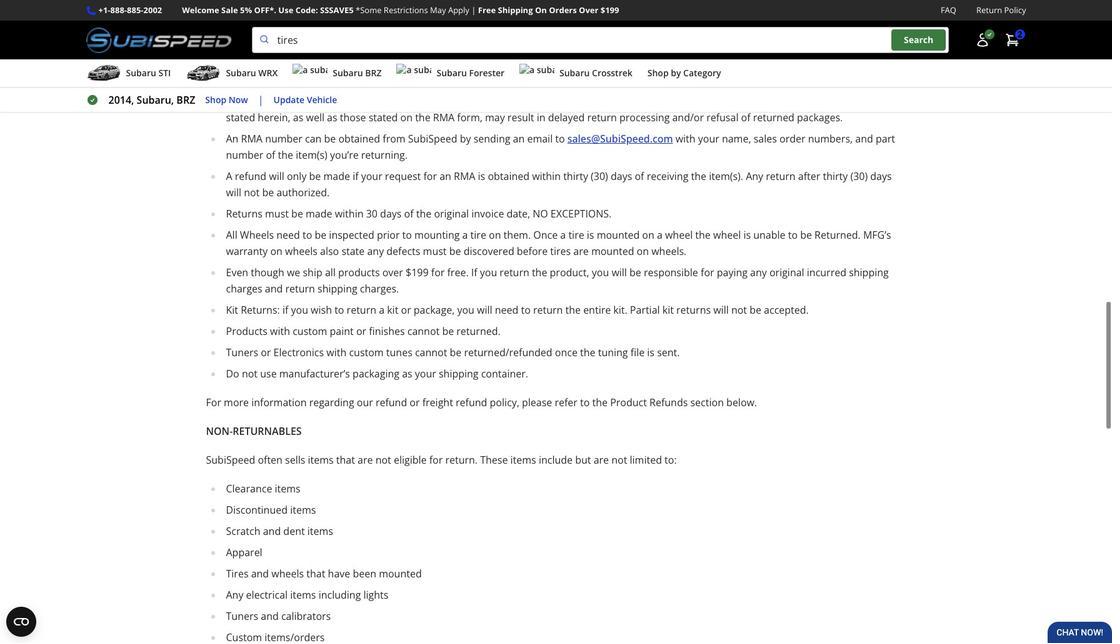 Task type: describe. For each thing, give the bounding box(es) containing it.
limited
[[630, 453, 662, 467]]

sales
[[754, 132, 777, 146]]

delayed
[[548, 111, 585, 125]]

refunds
[[650, 396, 688, 410]]

not left limited
[[612, 453, 627, 467]]

be left a subaru brz thumbnail image
[[279, 52, 291, 66]]

and down discontinued items
[[263, 525, 281, 538]]

and down electrical
[[261, 610, 279, 624]]

no returns will be accepted on opened, installed, or otherwise used products due to the dangerous and stressful nature of racing, off-road, and performance vehicles.
[[226, 14, 893, 44]]

return.
[[445, 453, 478, 467]]

tuning
[[598, 346, 628, 360]]

wrx
[[258, 67, 278, 79]]

item(s).
[[709, 170, 743, 183]]

1 horizontal spatial subispeed
[[408, 132, 457, 146]]

signs
[[495, 52, 518, 66]]

performance
[[226, 31, 287, 44]]

otherwise
[[469, 14, 515, 28]]

be up also
[[315, 228, 327, 242]]

2 horizontal spatial shipping
[[849, 266, 889, 280]]

packaging.
[[545, 73, 594, 87]]

is left unable
[[744, 228, 751, 242]]

1 vertical spatial rma
[[241, 132, 263, 146]]

over
[[579, 4, 599, 16]]

1 tire from the left
[[471, 228, 486, 242]]

0 horizontal spatial manufacturer's
[[279, 367, 350, 381]]

the inside the no returns will be accepted on opened, installed, or otherwise used products due to the dangerous and stressful nature of racing, off-road, and performance vehicles.
[[620, 14, 635, 28]]

cannot for finishes
[[408, 325, 440, 338]]

receiving
[[647, 170, 689, 183]]

forester
[[469, 67, 505, 79]]

clearance
[[226, 482, 272, 496]]

return policy link
[[977, 4, 1026, 17]]

and inside 'even though we ship all products over $199 for free. if you return the product, you will be responsible for paying any original incurred shipping charges and return shipping charges.'
[[265, 282, 283, 296]]

a
[[226, 170, 232, 183]]

be right wrx
[[279, 73, 291, 87]]

return down the we
[[285, 282, 315, 296]]

+1-
[[98, 4, 110, 16]]

more
[[224, 396, 249, 410]]

them.
[[504, 228, 531, 242]]

on
[[535, 4, 547, 16]]

must for returns must be made within 30 days of the original invoice date, no exceptions.
[[265, 207, 289, 221]]

1 horizontal spatial as
[[327, 111, 337, 125]]

for
[[206, 396, 221, 410]]

kit.
[[614, 303, 628, 317]]

to:
[[665, 453, 677, 467]]

1 horizontal spatial custom
[[349, 346, 384, 360]]

2 vertical spatial your
[[415, 367, 436, 381]]

mfg's
[[864, 228, 891, 242]]

be left accepted.
[[750, 303, 762, 317]]

defects
[[387, 245, 420, 258]]

an for email
[[513, 132, 525, 146]]

sales@subispeed.com
[[568, 132, 673, 146]]

container.
[[481, 367, 528, 381]]

be inside 'even though we ship all products over $199 for free. if you return the product, you will be responsible for paying any original incurred shipping charges and return shipping charges.'
[[630, 266, 641, 280]]

2 vertical spatial mounted
[[379, 567, 422, 581]]

you left wish
[[291, 303, 308, 317]]

in for new,
[[337, 52, 346, 66]]

not left "eligible"
[[376, 453, 391, 467]]

tires and wheels that have been mounted
[[226, 567, 422, 581]]

items up calibrators
[[290, 588, 316, 602]]

2 vertical spatial shipping
[[439, 367, 479, 381]]

over
[[383, 266, 403, 280]]

be up the free. at the left
[[449, 245, 461, 258]]

ship
[[303, 266, 323, 280]]

subaru,
[[137, 93, 174, 107]]

invoice
[[472, 207, 504, 221]]

the left product
[[592, 396, 608, 410]]

0 vertical spatial that
[[336, 453, 355, 467]]

nature
[[753, 14, 784, 28]]

or left freight
[[410, 396, 420, 410]]

including
[[319, 588, 361, 602]]

regarding
[[309, 396, 354, 410]]

are left "eligible"
[[358, 453, 373, 467]]

your inside with your name, sales order numbers, and part number of the item(s) you're returning.
[[698, 132, 720, 146]]

be left returned.
[[800, 228, 812, 242]]

items up dent
[[290, 503, 316, 517]]

on up the wheels.
[[642, 228, 655, 242]]

non-returnables
[[206, 425, 304, 438]]

will down 'paying'
[[714, 303, 729, 317]]

sale
[[221, 4, 238, 16]]

0 vertical spatial obtained
[[339, 132, 380, 146]]

returns
[[226, 207, 263, 221]]

returned/refunded
[[464, 346, 553, 360]]

the inside a refund will only be made if your request for an rma is obtained within thirty (30) days of receiving the item(s). any return after thirty (30) days will not be authorized.
[[691, 170, 707, 183]]

even
[[226, 266, 248, 280]]

with up electronics
[[270, 325, 290, 338]]

freight
[[423, 396, 453, 410]]

or left package,
[[401, 303, 411, 317]]

0 vertical spatial custom
[[293, 325, 327, 338]]

2 thirty from the left
[[823, 170, 848, 183]]

be down returned.
[[450, 346, 462, 360]]

of right 30
[[404, 207, 414, 221]]

2 stated from the left
[[369, 111, 398, 125]]

a right "mounting" on the top of page
[[462, 228, 468, 242]]

0 horizontal spatial brz
[[177, 93, 195, 107]]

0 horizontal spatial as
[[293, 111, 303, 125]]

subaru brz button
[[293, 62, 382, 87]]

with down the "paint" at bottom
[[327, 346, 347, 360]]

kit returns: if you wish to return a kit or package, you will need to return the entire kit. partial kit returns will not be accepted.
[[226, 303, 809, 317]]

the down indicated,
[[415, 111, 431, 125]]

be up returns
[[262, 186, 274, 200]]

return up products with custom paint or finishes cannot be returned.
[[347, 303, 376, 317]]

update vehicle
[[274, 94, 337, 106]]

return inside a refund will only be made if your request for an rma is obtained within thirty (30) days of receiving the item(s). any return after thirty (30) days will not be authorized.
[[766, 170, 796, 183]]

all
[[226, 228, 237, 242]]

must for parts must be returned in their original, undamaged manufacturer's packaging.
[[253, 73, 276, 87]]

policy.
[[722, 94, 751, 108]]

or up use
[[261, 346, 271, 360]]

1 horizontal spatial need
[[495, 303, 519, 317]]

of right signs
[[521, 52, 530, 66]]

by inside shop by category dropdown button
[[671, 67, 681, 79]]

return down before
[[500, 266, 529, 280]]

0 vertical spatial |
[[472, 4, 476, 16]]

on up though
[[270, 245, 283, 258]]

off-
[[832, 14, 848, 28]]

with inside unless another return policy is indicated, products sold by subispeed are covered by this standard return policy. failure to comply with the terms stated herein, as well as those stated on the rma form, may result in delayed return processing and/or refusal of returned packages.
[[837, 94, 857, 108]]

1 vertical spatial within
[[335, 207, 364, 221]]

2002
[[144, 4, 162, 16]]

their
[[349, 73, 370, 87]]

1 vertical spatial mounted
[[591, 245, 634, 258]]

a up the wheels.
[[657, 228, 663, 242]]

paint
[[330, 325, 354, 338]]

do
[[226, 367, 239, 381]]

$199 for
[[406, 266, 445, 280]]

1 vertical spatial wheels
[[272, 567, 304, 581]]

electronics
[[274, 346, 324, 360]]

items right dent
[[308, 525, 333, 538]]

on inside the no returns will be accepted on opened, installed, or otherwise used products due to the dangerous and stressful nature of racing, off-road, and performance vehicles.
[[356, 14, 368, 28]]

products inside unless another return policy is indicated, products sold by subispeed are covered by this standard return policy. failure to comply with the terms stated herein, as well as those stated on the rma form, may result in delayed return processing and/or refusal of returned packages.
[[419, 94, 461, 108]]

return down covered
[[587, 111, 617, 125]]

be right can
[[324, 132, 336, 146]]

installed,
[[412, 14, 454, 28]]

shop by category button
[[648, 62, 721, 87]]

not inside a refund will only be made if your request for an rma is obtained within thirty (30) days of receiving the item(s). any return after thirty (30) days will not be authorized.
[[244, 186, 260, 200]]

off*.
[[254, 4, 276, 16]]

are inside unless another return policy is indicated, products sold by subispeed are covered by this standard return policy. failure to comply with the terms stated herein, as well as those stated on the rma form, may result in delayed return processing and/or refusal of returned packages.
[[551, 94, 566, 108]]

wish
[[311, 303, 332, 317]]

0 horizontal spatial days
[[380, 207, 402, 221]]

any electrical items including lights
[[226, 588, 389, 602]]

is inside a refund will only be made if your request for an rma is obtained within thirty (30) days of receiving the item(s). any return after thirty (30) days will not be authorized.
[[478, 170, 485, 183]]

0 horizontal spatial any
[[226, 588, 244, 602]]

1 vertical spatial made
[[306, 207, 332, 221]]

1 horizontal spatial return
[[977, 4, 1002, 16]]

in inside unless another return policy is indicated, products sold by subispeed are covered by this standard return policy. failure to comply with the terms stated herein, as well as those stated on the rma form, may result in delayed return processing and/or refusal of returned packages.
[[537, 111, 546, 125]]

update
[[274, 94, 305, 106]]

you up returned.
[[457, 303, 475, 317]]

unable
[[754, 228, 786, 242]]

are right 'but'
[[594, 453, 609, 467]]

30
[[366, 207, 378, 221]]

dent
[[283, 525, 305, 538]]

the left entire
[[566, 303, 581, 317]]

888-
[[110, 4, 127, 16]]

returned.
[[815, 228, 861, 242]]

in for their
[[337, 73, 346, 87]]

and up electrical
[[251, 567, 269, 581]]

0 horizontal spatial original
[[434, 207, 469, 221]]

on inside unless another return policy is indicated, products sold by subispeed are covered by this standard return policy. failure to comply with the terms stated herein, as well as those stated on the rma form, may result in delayed return processing and/or refusal of returned packages.
[[401, 111, 413, 125]]

2 kit from the left
[[663, 303, 674, 317]]

code:
[[296, 4, 318, 16]]

once
[[555, 346, 578, 360]]

not down 'paying'
[[732, 303, 747, 317]]

returned inside unless another return policy is indicated, products sold by subispeed are covered by this standard return policy. failure to comply with the terms stated herein, as well as those stated on the rma form, may result in delayed return processing and/or refusal of returned packages.
[[753, 111, 795, 125]]

1 (30) from the left
[[591, 170, 608, 183]]

refund inside a refund will only be made if your request for an rma is obtained within thirty (30) days of receiving the item(s). any return after thirty (30) days will not be authorized.
[[235, 170, 266, 183]]

1 horizontal spatial returns
[[677, 303, 711, 317]]

or inside the no returns will be accepted on opened, installed, or otherwise used products due to the dangerous and stressful nature of racing, off-road, and performance vehicles.
[[456, 14, 466, 28]]

be right only
[[309, 170, 321, 183]]

1 stated from the left
[[226, 111, 255, 125]]

only
[[287, 170, 307, 183]]

2014,
[[108, 93, 134, 107]]

subaru wrx
[[226, 67, 278, 79]]

0 horizontal spatial that
[[307, 567, 325, 581]]

items right these
[[511, 453, 536, 467]]

subispeed inside unless another return policy is indicated, products sold by subispeed are covered by this standard return policy. failure to comply with the terms stated herein, as well as those stated on the rma form, may result in delayed return processing and/or refusal of returned packages.
[[499, 94, 549, 108]]

to right wish
[[335, 303, 344, 317]]

herein,
[[258, 111, 291, 125]]

racing,
[[799, 14, 830, 28]]

by up may
[[486, 94, 497, 108]]

to right refer at bottom
[[580, 396, 590, 410]]

will down the a
[[226, 186, 241, 200]]

products inside 'even though we ship all products over $199 for free. if you return the product, you will be responsible for paying any original incurred shipping charges and return shipping charges.'
[[338, 266, 380, 280]]

and right road,
[[875, 14, 893, 28]]

with up subaru forester
[[457, 52, 477, 66]]

clearance items
[[226, 482, 301, 496]]

accepted.
[[764, 303, 809, 317]]

number inside with your name, sales order numbers, and part number of the item(s) you're returning.
[[226, 148, 263, 162]]

a up tires
[[560, 228, 566, 242]]

be down authorized. on the top
[[291, 207, 303, 221]]

for inside a refund will only be made if your request for an rma is obtained within thirty (30) days of receiving the item(s). any return after thirty (30) days will not be authorized.
[[424, 170, 437, 183]]

by left "this"
[[609, 94, 620, 108]]

to up defects on the top of the page
[[402, 228, 412, 242]]

please
[[522, 396, 552, 410]]

will left only
[[269, 170, 284, 183]]

the up "mounting" on the top of page
[[416, 207, 432, 221]]

and left stressful
[[690, 14, 708, 28]]

return policy
[[977, 4, 1026, 16]]

2 vertical spatial subispeed
[[206, 453, 255, 467]]

on up the "discovered"
[[489, 228, 501, 242]]

you right the product,
[[592, 266, 609, 280]]

to down 'even though we ship all products over $199 for free. if you return the product, you will be responsible for paying any original incurred shipping charges and return shipping charges.' on the top of page
[[521, 303, 531, 317]]

2 tire from the left
[[569, 228, 584, 242]]

1 thirty from the left
[[563, 170, 588, 183]]

1 vertical spatial if
[[283, 303, 288, 317]]

welcome
[[182, 4, 219, 16]]

authorized.
[[277, 186, 330, 200]]

with inside with your name, sales order numbers, and part number of the item(s) you're returning.
[[676, 132, 696, 146]]

1 horizontal spatial number
[[265, 132, 303, 146]]

button image
[[975, 33, 990, 48]]

once
[[534, 228, 558, 242]]

2 wheel from the left
[[713, 228, 741, 242]]

any inside a refund will only be made if your request for an rma is obtained within thirty (30) days of receiving the item(s). any return after thirty (30) days will not be authorized.
[[746, 170, 764, 183]]

order
[[780, 132, 806, 146]]

be up tuners or electronics with custom tunes cannot be returned/refunded once the tuning file is sent.
[[442, 325, 454, 338]]

is inside unless another return policy is indicated, products sold by subispeed are covered by this standard return policy. failure to comply with the terms stated herein, as well as those stated on the rma form, may result in delayed return processing and/or refusal of returned packages.
[[361, 94, 369, 108]]

dangerous
[[638, 14, 688, 28]]

these
[[480, 453, 508, 467]]

search
[[904, 34, 934, 46]]

shop for shop by category
[[648, 67, 669, 79]]

subaru for subaru wrx
[[226, 67, 256, 79]]

returned for their
[[293, 73, 335, 87]]

a subaru crosstrek thumbnail image image
[[520, 64, 555, 83]]

incurred
[[807, 266, 847, 280]]

to inside unless another return policy is indicated, products sold by subispeed are covered by this standard return policy. failure to comply with the terms stated herein, as well as those stated on the rma form, may result in delayed return processing and/or refusal of returned packages.
[[788, 94, 798, 108]]

0 vertical spatial mounted
[[597, 228, 640, 242]]

and inside with your name, sales order numbers, and part number of the item(s) you're returning.
[[856, 132, 873, 146]]



Task type: vqa. For each thing, say whether or not it's contained in the screenshot.
/
no



Task type: locate. For each thing, give the bounding box(es) containing it.
new,
[[349, 52, 371, 66]]

your
[[698, 132, 720, 146], [361, 170, 383, 183], [415, 367, 436, 381]]

include
[[539, 453, 573, 467]]

1 vertical spatial brz
[[177, 93, 195, 107]]

within inside a refund will only be made if your request for an rma is obtained within thirty (30) days of receiving the item(s). any return after thirty (30) days will not be authorized.
[[532, 170, 561, 183]]

rma inside a refund will only be made if your request for an rma is obtained within thirty (30) days of receiving the item(s). any return after thirty (30) days will not be authorized.
[[454, 170, 475, 183]]

returns up performance
[[242, 14, 277, 28]]

1 horizontal spatial your
[[415, 367, 436, 381]]

shipping down all at the left top of the page
[[318, 282, 357, 296]]

to
[[608, 14, 617, 28], [788, 94, 798, 108], [555, 132, 565, 146], [303, 228, 312, 242], [402, 228, 412, 242], [788, 228, 798, 242], [335, 303, 344, 317], [521, 303, 531, 317], [580, 396, 590, 410]]

1 horizontal spatial within
[[532, 170, 561, 183]]

is
[[361, 94, 369, 108], [478, 170, 485, 183], [587, 228, 594, 242], [744, 228, 751, 242], [647, 346, 655, 360]]

returns
[[242, 14, 277, 28], [677, 303, 711, 317]]

0 vertical spatial in
[[337, 52, 346, 66]]

within
[[532, 170, 561, 183], [335, 207, 364, 221]]

| right unless
[[258, 93, 264, 107]]

0 vertical spatial products
[[543, 14, 585, 28]]

obtained inside a refund will only be made if your request for an rma is obtained within thirty (30) days of receiving the item(s). any return after thirty (30) days will not be authorized.
[[488, 170, 530, 183]]

products inside the no returns will be accepted on opened, installed, or otherwise used products due to the dangerous and stressful nature of racing, off-road, and performance vehicles.
[[543, 14, 585, 28]]

kit up finishes
[[387, 303, 399, 317]]

is up invoice at the left
[[478, 170, 485, 183]]

to right email
[[555, 132, 565, 146]]

subaru inside subaru forester dropdown button
[[437, 67, 467, 79]]

2 button
[[999, 28, 1026, 53]]

1 vertical spatial returned
[[293, 73, 335, 87]]

search input field
[[252, 27, 949, 53]]

0 vertical spatial cannot
[[408, 325, 440, 338]]

2 horizontal spatial your
[[698, 132, 720, 146]]

returnables
[[233, 425, 302, 438]]

will left code:
[[279, 14, 295, 28]]

sells
[[285, 453, 305, 467]]

charges.
[[360, 282, 399, 296]]

0 vertical spatial within
[[532, 170, 561, 183]]

the right $199 at the right top of the page
[[620, 14, 635, 28]]

subispeed often sells items that are not eligible for return. these items include but are not limited to:
[[206, 453, 677, 467]]

2 horizontal spatial days
[[871, 170, 892, 183]]

to up ship
[[303, 228, 312, 242]]

a subaru sti thumbnail image image
[[86, 64, 121, 83]]

subispeed down non-
[[206, 453, 255, 467]]

0 vertical spatial manufacturer's
[[472, 73, 542, 87]]

0 vertical spatial any
[[746, 170, 764, 183]]

any right 'paying'
[[750, 266, 767, 280]]

0 horizontal spatial your
[[361, 170, 383, 183]]

returned for new,
[[293, 52, 335, 66]]

road,
[[848, 14, 873, 28]]

rma up an rma number can be obtained from subispeed by sending an email to sales@subispeed.com
[[433, 111, 455, 125]]

1 vertical spatial tuners
[[226, 610, 258, 624]]

for inside 'even though we ship all products over $199 for free. if you return the product, you will be responsible for paying any original incurred shipping charges and return shipping charges.'
[[701, 266, 714, 280]]

entire
[[583, 303, 611, 317]]

1 horizontal spatial obtained
[[488, 170, 530, 183]]

1 horizontal spatial (30)
[[851, 170, 868, 183]]

0 vertical spatial brz
[[365, 67, 382, 79]]

0 horizontal spatial subispeed
[[206, 453, 255, 467]]

0 horizontal spatial |
[[258, 93, 264, 107]]

0 horizontal spatial shipping
[[318, 282, 357, 296]]

crosstrek
[[592, 67, 633, 79]]

undamaged
[[413, 73, 469, 87]]

lights
[[364, 588, 389, 602]]

2 horizontal spatial products
[[543, 14, 585, 28]]

now
[[229, 94, 248, 106]]

1 parts from the top
[[226, 52, 250, 66]]

2 (30) from the left
[[851, 170, 868, 183]]

2 subaru from the left
[[226, 67, 256, 79]]

thirty down with your name, sales order numbers, and part number of the item(s) you're returning.
[[563, 170, 588, 183]]

used
[[518, 14, 540, 28]]

subispeed logo image
[[86, 27, 232, 53]]

subaru down new,
[[333, 67, 363, 79]]

0 horizontal spatial shop
[[205, 94, 226, 106]]

return down 'even though we ship all products over $199 for free. if you return the product, you will be responsible for paying any original incurred shipping charges and return shipping charges.' on the top of page
[[533, 303, 563, 317]]

be
[[297, 14, 309, 28], [279, 52, 291, 66], [279, 73, 291, 87], [324, 132, 336, 146], [309, 170, 321, 183], [262, 186, 274, 200], [291, 207, 303, 221], [315, 228, 327, 242], [800, 228, 812, 242], [449, 245, 461, 258], [630, 266, 641, 280], [750, 303, 762, 317], [442, 325, 454, 338], [450, 346, 462, 360]]

return up the well
[[299, 94, 329, 108]]

0 vertical spatial rma
[[433, 111, 455, 125]]

wheels inside all wheels need to be inspected prior to mounting a tire on them. once a tire is mounted on a wheel the wheel is unable to be returned. mfg's warranty on wheels also state any defects must be discovered before tires are mounted on wheels.
[[285, 245, 318, 258]]

your up freight
[[415, 367, 436, 381]]

items up discontinued items
[[275, 482, 301, 496]]

of left racing,
[[787, 14, 796, 28]]

0 vertical spatial if
[[353, 170, 359, 183]]

are
[[551, 94, 566, 108], [574, 245, 589, 258], [358, 453, 373, 467], [594, 453, 609, 467]]

of left receiving
[[635, 170, 644, 183]]

1 vertical spatial an
[[440, 170, 451, 183]]

responsible
[[644, 266, 698, 280]]

shop inside dropdown button
[[648, 67, 669, 79]]

0 vertical spatial wheels
[[285, 245, 318, 258]]

parts for parts must be returned in their original, undamaged manufacturer's packaging.
[[226, 73, 250, 87]]

of inside a refund will only be made if your request for an rma is obtained within thirty (30) days of receiving the item(s). any return after thirty (30) days will not be authorized.
[[635, 170, 644, 183]]

1 horizontal spatial |
[[472, 4, 476, 16]]

those
[[340, 111, 366, 125]]

wheels up any electrical items including lights at bottom
[[272, 567, 304, 581]]

open widget image
[[6, 607, 36, 637]]

must for parts must be returned in new, unused condition with no signs of installation.
[[253, 52, 276, 66]]

a subaru forester thumbnail image image
[[397, 64, 432, 83]]

within down with your name, sales order numbers, and part number of the item(s) you're returning.
[[532, 170, 561, 183]]

1 vertical spatial products
[[419, 94, 461, 108]]

on left the wheels.
[[637, 245, 649, 258]]

5 subaru from the left
[[560, 67, 590, 79]]

a
[[462, 228, 468, 242], [560, 228, 566, 242], [657, 228, 663, 242], [379, 303, 385, 317]]

0 horizontal spatial return
[[687, 94, 719, 108]]

cannot for tunes
[[415, 346, 447, 360]]

below.
[[727, 396, 757, 410]]

subaru crosstrek button
[[520, 62, 633, 87]]

parts up subaru wrx
[[226, 52, 250, 66]]

section
[[691, 396, 724, 410]]

1 horizontal spatial kit
[[663, 303, 674, 317]]

parts up "now"
[[226, 73, 250, 87]]

any inside all wheels need to be inspected prior to mounting a tire on them. once a tire is mounted on a wheel the wheel is unable to be returned. mfg's warranty on wheels also state any defects must be discovered before tires are mounted on wheels.
[[367, 245, 384, 258]]

free
[[478, 4, 496, 16]]

a subaru brz thumbnail image image
[[293, 64, 328, 83]]

1 vertical spatial that
[[307, 567, 325, 581]]

an for rma
[[440, 170, 451, 183]]

refund
[[235, 170, 266, 183], [376, 396, 407, 410], [456, 396, 487, 410]]

before
[[517, 245, 548, 258]]

policy,
[[490, 396, 519, 410]]

*some
[[356, 4, 382, 16]]

not
[[244, 186, 260, 200], [732, 303, 747, 317], [242, 367, 258, 381], [376, 453, 391, 467], [612, 453, 627, 467]]

have
[[328, 567, 350, 581]]

wheel up the wheels.
[[665, 228, 693, 242]]

or right the "paint" at bottom
[[356, 325, 366, 338]]

0 vertical spatial for
[[424, 170, 437, 183]]

and left part
[[856, 132, 873, 146]]

2 vertical spatial for
[[429, 453, 443, 467]]

discovered
[[464, 245, 514, 258]]

the inside 'even though we ship all products over $199 for free. if you return the product, you will be responsible for paying any original incurred shipping charges and return shipping charges.'
[[532, 266, 547, 280]]

return inside unless another return policy is indicated, products sold by subispeed are covered by this standard return policy. failure to comply with the terms stated herein, as well as those stated on the rma form, may result in delayed return processing and/or refusal of returned packages.
[[687, 94, 719, 108]]

2 tuners from the top
[[226, 610, 258, 624]]

must down "mounting" on the top of page
[[423, 245, 447, 258]]

the left item(s).
[[691, 170, 707, 183]]

+1-888-885-2002
[[98, 4, 162, 16]]

of inside unless another return policy is indicated, products sold by subispeed are covered by this standard return policy. failure to comply with the terms stated herein, as well as those stated on the rma form, may result in delayed return processing and/or refusal of returned packages.
[[741, 111, 751, 125]]

for left 'paying'
[[701, 266, 714, 280]]

1 vertical spatial shipping
[[318, 282, 357, 296]]

custom down products with custom paint or finishes cannot be returned.
[[349, 346, 384, 360]]

1 horizontal spatial original
[[770, 266, 805, 280]]

subaru inside subaru brz dropdown button
[[333, 67, 363, 79]]

rma down an rma number can be obtained from subispeed by sending an email to sales@subispeed.com
[[454, 170, 475, 183]]

unless another return policy is indicated, products sold by subispeed are covered by this standard return policy. failure to comply with the terms stated herein, as well as those stated on the rma form, may result in delayed return processing and/or refusal of returned packages.
[[226, 94, 904, 125]]

subaru down installation.
[[560, 67, 590, 79]]

be inside the no returns will be accepted on opened, installed, or otherwise used products due to the dangerous and stressful nature of racing, off-road, and performance vehicles.
[[297, 14, 309, 28]]

the right once
[[580, 346, 596, 360]]

0 horizontal spatial (30)
[[591, 170, 608, 183]]

use
[[260, 367, 277, 381]]

(30)
[[591, 170, 608, 183], [851, 170, 868, 183]]

1 horizontal spatial stated
[[369, 111, 398, 125]]

wheels.
[[652, 245, 687, 258]]

products down state
[[338, 266, 380, 280]]

0 vertical spatial return
[[977, 4, 1002, 16]]

1 horizontal spatial if
[[353, 170, 359, 183]]

in right result
[[537, 111, 546, 125]]

the left "terms"
[[859, 94, 875, 108]]

as left the well
[[293, 111, 303, 125]]

you're
[[330, 148, 359, 162]]

1 horizontal spatial products
[[419, 94, 461, 108]]

0 horizontal spatial returns
[[242, 14, 277, 28]]

4 subaru from the left
[[437, 67, 467, 79]]

shop up standard
[[648, 67, 669, 79]]

1 vertical spatial subispeed
[[408, 132, 457, 146]]

return
[[299, 94, 329, 108], [587, 111, 617, 125], [766, 170, 796, 183], [500, 266, 529, 280], [285, 282, 315, 296], [347, 303, 376, 317], [533, 303, 563, 317]]

shop by category
[[648, 67, 721, 79]]

0 vertical spatial number
[[265, 132, 303, 146]]

form,
[[457, 111, 483, 125]]

1 vertical spatial shop
[[205, 94, 226, 106]]

1 tuners from the top
[[226, 346, 258, 360]]

in left new,
[[337, 52, 346, 66]]

update vehicle button
[[274, 93, 337, 107]]

subaru for subaru crosstrek
[[560, 67, 590, 79]]

2 horizontal spatial refund
[[456, 396, 487, 410]]

0 vertical spatial tuners
[[226, 346, 258, 360]]

search button
[[892, 30, 946, 51]]

though
[[251, 266, 284, 280]]

1 vertical spatial original
[[770, 266, 805, 280]]

1 vertical spatial obtained
[[488, 170, 530, 183]]

returning.
[[361, 148, 408, 162]]

will up kit.
[[612, 266, 627, 280]]

failure
[[754, 94, 785, 108]]

brz inside dropdown button
[[365, 67, 382, 79]]

2 vertical spatial rma
[[454, 170, 475, 183]]

to right unable
[[788, 228, 798, 242]]

the inside with your name, sales order numbers, and part number of the item(s) you're returning.
[[278, 148, 293, 162]]

of inside with your name, sales order numbers, and part number of the item(s) you're returning.
[[266, 148, 275, 162]]

1 vertical spatial for
[[701, 266, 714, 280]]

subaru for subaru brz
[[333, 67, 363, 79]]

will
[[279, 14, 295, 28], [269, 170, 284, 183], [226, 186, 241, 200], [612, 266, 627, 280], [477, 303, 492, 317], [714, 303, 729, 317]]

in
[[337, 52, 346, 66], [337, 73, 346, 87], [537, 111, 546, 125]]

days down the sales@subispeed.com
[[611, 170, 632, 183]]

for right request
[[424, 170, 437, 183]]

manufacturer's down signs
[[472, 73, 542, 87]]

1 horizontal spatial any
[[746, 170, 764, 183]]

0 vertical spatial any
[[367, 245, 384, 258]]

refund left the policy,
[[456, 396, 487, 410]]

condition
[[411, 52, 455, 66]]

vehicles.
[[289, 31, 329, 44]]

subaru inside subaru crosstrek dropdown button
[[560, 67, 590, 79]]

but
[[575, 453, 591, 467]]

0 horizontal spatial wheel
[[665, 228, 693, 242]]

made down you're at left
[[324, 170, 350, 183]]

subaru inside subaru wrx dropdown button
[[226, 67, 256, 79]]

the inside all wheels need to be inspected prior to mounting a tire on them. once a tire is mounted on a wheel the wheel is unable to be returned. mfg's warranty on wheels also state any defects must be discovered before tires are mounted on wheels.
[[696, 228, 711, 242]]

subaru down condition at left
[[437, 67, 467, 79]]

any down tires in the left of the page
[[226, 588, 244, 602]]

sssave5
[[320, 4, 354, 16]]

shop for shop now
[[205, 94, 226, 106]]

0 horizontal spatial obtained
[[339, 132, 380, 146]]

will up returned.
[[477, 303, 492, 317]]

1 vertical spatial return
[[687, 94, 719, 108]]

1 horizontal spatial days
[[611, 170, 632, 183]]

is right the file
[[647, 346, 655, 360]]

subaru for subaru sti
[[126, 67, 156, 79]]

1 horizontal spatial refund
[[376, 396, 407, 410]]

subaru for subaru forester
[[437, 67, 467, 79]]

any inside 'even though we ship all products over $199 for free. if you return the product, you will be responsible for paying any original incurred shipping charges and return shipping charges.'
[[750, 266, 767, 280]]

items right sells
[[308, 453, 334, 467]]

return left after
[[766, 170, 796, 183]]

1 horizontal spatial wheel
[[713, 228, 741, 242]]

wheels
[[285, 245, 318, 258], [272, 567, 304, 581]]

returns inside the no returns will be accepted on opened, installed, or otherwise used products due to the dangerous and stressful nature of racing, off-road, and performance vehicles.
[[242, 14, 277, 28]]

0 horizontal spatial need
[[277, 228, 300, 242]]

must inside all wheels need to be inspected prior to mounting a tire on them. once a tire is mounted on a wheel the wheel is unable to be returned. mfg's warranty on wheels also state any defects must be discovered before tires are mounted on wheels.
[[423, 245, 447, 258]]

tunes
[[386, 346, 413, 360]]

not right do
[[242, 367, 258, 381]]

0 vertical spatial subispeed
[[499, 94, 549, 108]]

tire
[[471, 228, 486, 242], [569, 228, 584, 242]]

1 kit from the left
[[387, 303, 399, 317]]

1 vertical spatial your
[[361, 170, 383, 183]]

0 horizontal spatial within
[[335, 207, 364, 221]]

2 vertical spatial in
[[537, 111, 546, 125]]

subaru crosstrek
[[560, 67, 633, 79]]

rma inside unless another return policy is indicated, products sold by subispeed are covered by this standard return policy. failure to comply with the terms stated herein, as well as those stated on the rma form, may result in delayed return processing and/or refusal of returned packages.
[[433, 111, 455, 125]]

tuners and calibrators
[[226, 610, 331, 624]]

original inside 'even though we ship all products over $199 for free. if you return the product, you will be responsible for paying any original incurred shipping charges and return shipping charges.'
[[770, 266, 805, 280]]

with right comply
[[837, 94, 857, 108]]

1 subaru from the left
[[126, 67, 156, 79]]

kit
[[387, 303, 399, 317], [663, 303, 674, 317]]

and
[[690, 14, 708, 28], [875, 14, 893, 28], [856, 132, 873, 146], [265, 282, 283, 296], [263, 525, 281, 538], [251, 567, 269, 581], [261, 610, 279, 624]]

refund right our
[[376, 396, 407, 410]]

2 parts from the top
[[226, 73, 250, 87]]

2 horizontal spatial as
[[402, 367, 412, 381]]

obtained up "date,"
[[488, 170, 530, 183]]

of inside the no returns will be accepted on opened, installed, or otherwise used products due to the dangerous and stressful nature of racing, off-road, and performance vehicles.
[[787, 14, 796, 28]]

or right may
[[456, 14, 466, 28]]

1 vertical spatial need
[[495, 303, 519, 317]]

well
[[306, 111, 325, 125]]

subispeed up result
[[499, 94, 549, 108]]

due
[[587, 14, 605, 28]]

sold
[[464, 94, 483, 108]]

the up responsible
[[696, 228, 711, 242]]

faq link
[[941, 4, 957, 17]]

your inside a refund will only be made if your request for an rma is obtained within thirty (30) days of receiving the item(s). any return after thirty (30) days will not be authorized.
[[361, 170, 383, 183]]

to inside the no returns will be accepted on opened, installed, or otherwise used products due to the dangerous and stressful nature of racing, off-road, and performance vehicles.
[[608, 14, 617, 28]]

parts for parts must be returned in new, unused condition with no signs of installation.
[[226, 52, 250, 66]]

will inside 'even though we ship all products over $199 for free. if you return the product, you will be responsible for paying any original incurred shipping charges and return shipping charges.'
[[612, 266, 627, 280]]

parts must be returned in their original, undamaged manufacturer's packaging.
[[226, 73, 594, 87]]

0 vertical spatial shop
[[648, 67, 669, 79]]

0 vertical spatial shipping
[[849, 266, 889, 280]]

shop left "now"
[[205, 94, 226, 106]]

a down charges.
[[379, 303, 385, 317]]

as right the well
[[327, 111, 337, 125]]

by down form,
[[460, 132, 471, 146]]

0 vertical spatial your
[[698, 132, 720, 146]]

number down an
[[226, 148, 263, 162]]

0 horizontal spatial refund
[[235, 170, 266, 183]]

1 vertical spatial in
[[337, 73, 346, 87]]

tuners for tuners or electronics with custom tunes cannot be returned/refunded once the tuning file is sent.
[[226, 346, 258, 360]]

need inside all wheels need to be inspected prior to mounting a tire on them. once a tire is mounted on a wheel the wheel is unable to be returned. mfg's warranty on wheels also state any defects must be discovered before tires are mounted on wheels.
[[277, 228, 300, 242]]

0 vertical spatial returns
[[242, 14, 277, 28]]

item(s)
[[296, 148, 328, 162]]

are inside all wheels need to be inspected prior to mounting a tire on them. once a tire is mounted on a wheel the wheel is unable to be returned. mfg's warranty on wheels also state any defects must be discovered before tires are mounted on wheels.
[[574, 245, 589, 258]]

tuners for tuners and calibrators
[[226, 610, 258, 624]]

1 horizontal spatial shipping
[[439, 367, 479, 381]]

returned
[[293, 52, 335, 66], [293, 73, 335, 87], [753, 111, 795, 125]]

on left opened,
[[356, 14, 368, 28]]

installation.
[[533, 52, 587, 66]]

discontinued items
[[226, 503, 316, 517]]

a subaru wrx thumbnail image image
[[186, 64, 221, 83]]

1 horizontal spatial an
[[513, 132, 525, 146]]

shipping down tuners or electronics with custom tunes cannot be returned/refunded once the tuning file is sent.
[[439, 367, 479, 381]]

will inside the no returns will be accepted on opened, installed, or otherwise used products due to the dangerous and stressful nature of racing, off-road, and performance vehicles.
[[279, 14, 295, 28]]

you right if
[[480, 266, 497, 280]]

of down 'herein,'
[[266, 148, 275, 162]]

by left the category
[[671, 67, 681, 79]]

manufacturer's
[[472, 73, 542, 87], [279, 367, 350, 381]]

opened,
[[371, 14, 409, 28]]

package,
[[414, 303, 455, 317]]

returns:
[[241, 303, 280, 317]]

subaru inside subaru sti dropdown button
[[126, 67, 156, 79]]

tires
[[550, 245, 571, 258]]

1 vertical spatial any
[[226, 588, 244, 602]]

tire down exceptions.
[[569, 228, 584, 242]]

subaru up "now"
[[226, 67, 256, 79]]

1 vertical spatial number
[[226, 148, 263, 162]]

in left their
[[337, 73, 346, 87]]

all wheels need to be inspected prior to mounting a tire on them. once a tire is mounted on a wheel the wheel is unable to be returned. mfg's warranty on wheels also state any defects must be discovered before tires are mounted on wheels.
[[226, 228, 891, 258]]

subispeed right from
[[408, 132, 457, 146]]

0 horizontal spatial thirty
[[563, 170, 588, 183]]

2 vertical spatial products
[[338, 266, 380, 280]]

from
[[383, 132, 406, 146]]

returned up vehicle
[[293, 73, 335, 87]]

1 wheel from the left
[[665, 228, 693, 242]]

if right 'returns:'
[[283, 303, 288, 317]]

0 horizontal spatial products
[[338, 266, 380, 280]]

accepted
[[311, 14, 354, 28]]

3 subaru from the left
[[333, 67, 363, 79]]

and down though
[[265, 282, 283, 296]]

0 horizontal spatial custom
[[293, 325, 327, 338]]

our
[[357, 396, 373, 410]]

of down policy. at the top
[[741, 111, 751, 125]]

1 horizontal spatial manufacturer's
[[472, 73, 542, 87]]

is down exceptions.
[[587, 228, 594, 242]]

apply
[[448, 4, 470, 16]]

an inside a refund will only be made if your request for an rma is obtained within thirty (30) days of receiving the item(s). any return after thirty (30) days will not be authorized.
[[440, 170, 451, 183]]

made inside a refund will only be made if your request for an rma is obtained within thirty (30) days of receiving the item(s). any return after thirty (30) days will not be authorized.
[[324, 170, 350, 183]]

if inside a refund will only be made if your request for an rma is obtained within thirty (30) days of receiving the item(s). any return after thirty (30) days will not be authorized.
[[353, 170, 359, 183]]

(30) down numbers,
[[851, 170, 868, 183]]

for more information regarding our refund or freight refund policy, please refer to the product refunds section below.
[[206, 396, 757, 410]]

returned down the failure
[[753, 111, 795, 125]]



